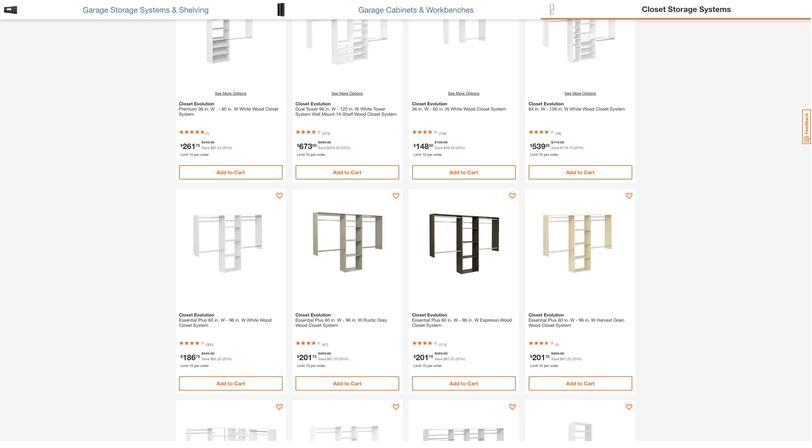 Task type: describe. For each thing, give the bounding box(es) containing it.
limit for ( 373 )
[[297, 152, 305, 157]]

options for 261
[[233, 91, 247, 96]]

save for ( 136 )
[[435, 146, 443, 150]]

closet evolution 84 in. w - 108 in. w white wood closet system
[[529, 101, 626, 112]]

evolution for 36 in. w - 60 in. w white wood closet system
[[428, 101, 448, 107]]

evolution for essential plus 60 in. w - 96 in. w harvest grain wood closet system
[[544, 313, 564, 318]]

( inside $ 261 75 $ 349 . 00 save $ 87 . 25 ( 25 %) limit 10 per order
[[223, 146, 223, 150]]

essential for essential plus 60 in. w - 96 in. w rustic grey wood closet system
[[296, 318, 314, 323]]

systems for closet storage systems
[[700, 4, 731, 13]]

per for ( 1 )
[[194, 152, 200, 157]]

save for ( 373 )
[[318, 146, 326, 150]]

options for 148
[[466, 91, 480, 96]]

white for closet evolution dual tower 96 in. w - 120 in. w white tower system wall mount 14-shelf wood closet system
[[361, 106, 372, 112]]

201 for closet evolution essential plus 60 in. w - 96 in. w harvest grain wood closet system
[[533, 353, 546, 362]]

00 for ( 113 )
[[444, 352, 448, 356]]

wood inside 'closet evolution essential plus 60 in. w - 96 in. w rustic grey wood closet system'
[[296, 323, 308, 329]]

closet evolution essential plus 60 in. w - 96 in. w rustic grey wood closet system
[[296, 313, 387, 329]]

96 for closet evolution essential plus 60 in. w - 96 in. w espresso wood closet system
[[463, 318, 468, 323]]

$ 201 75 $ 269 . 00 save $ 67 . 25 ( 25 %) limit 10 per order for closet evolution essential plus 60 in. w - 96 in. w rustic grey wood closet system
[[297, 352, 349, 368]]

( 38 )
[[556, 132, 562, 136]]

%) for ( 300 )
[[227, 357, 232, 361]]

120
[[340, 106, 348, 112]]

673
[[299, 142, 312, 151]]

1 tower from the left
[[306, 106, 318, 112]]

50 right 49 at the right
[[451, 146, 455, 150]]

more for 148
[[456, 91, 465, 96]]

per for ( 136 )
[[428, 152, 433, 157]]

) for ( 113 )
[[446, 343, 447, 347]]

see for 673
[[332, 91, 338, 96]]

75 for closet evolution essential plus 60 in. w - 96 in. w rustic grey wood closet system
[[312, 354, 317, 359]]

96 for closet evolution essential plus 60 in. w - 96 in. w rustic grey wood closet system
[[346, 318, 351, 323]]

display image for modern raised dual tower 96 in. w - 120 in. w white wood closet system image
[[510, 405, 516, 412]]

( 113 )
[[439, 343, 447, 347]]

rustic
[[364, 318, 377, 323]]

60 for closet evolution essential plus 60 in. w - 96 in. w harvest grain wood closet system
[[558, 318, 563, 323]]

system inside closet evolution 84 in. w - 108 in. w white wood closet system
[[610, 106, 626, 112]]

00 for ( 1 )
[[211, 140, 215, 145]]

order for ( 300 )
[[201, 364, 209, 368]]

36 in. w - 60 in. w white wood closet system image
[[409, 0, 519, 89]]

$ 148 50 $ 198 . 00 save $ 49 . 50 ( 25 %) limit 10 per order
[[414, 140, 465, 157]]

garage cabinets & workbenches button
[[271, 0, 541, 19]]

84
[[529, 106, 534, 112]]

113
[[440, 343, 446, 347]]

more for 539
[[573, 91, 582, 96]]

249
[[204, 352, 210, 356]]

$ 261 75 $ 349 . 00 save $ 87 . 25 ( 25 %) limit 10 per order
[[181, 140, 232, 157]]

- for closet evolution dual tower 96 in. w - 120 in. w white tower system wall mount 14-shelf wood closet system
[[337, 106, 339, 112]]

closet storage systems image
[[544, 2, 559, 16]]

( inside $ 673 50 $ 898 . 00 save $ 224 . 50 ( 25 %) limit 10 per order
[[341, 146, 342, 150]]

00 for ( 136 )
[[444, 140, 448, 145]]

espresso
[[480, 318, 499, 323]]

( 1 )
[[206, 132, 210, 136]]

limit for ( 136 )
[[414, 152, 422, 157]]

62
[[213, 357, 217, 361]]

5
[[557, 343, 559, 347]]

wood inside closet evolution essential plus 60 in. w - 96 in. w espresso wood closet system
[[500, 318, 512, 323]]

garage storage systems & shelving
[[83, 5, 209, 14]]

display image for the essential plus 60 in. w - 96 in. w espresso wood closet system image
[[510, 193, 516, 200]]

) for ( 300 )
[[213, 343, 214, 347]]

186
[[183, 353, 196, 362]]

dual
[[296, 106, 305, 112]]

- inside closet evolution 84 in. w - 108 in. w white wood closet system
[[547, 106, 549, 112]]

see more options for 539
[[565, 91, 597, 96]]

00 for ( 300 )
[[211, 352, 215, 356]]

feedback link image
[[803, 110, 812, 145]]

essential plus 60 in. w - 96 in. w espresso wood closet system image
[[409, 190, 519, 300]]

evolution for premium 36 in. w . - 60 in. w white wood closet system
[[194, 101, 214, 107]]

grey
[[378, 318, 387, 323]]

wood inside closet evolution essential plus 60 in. w - 96 in. w harvest grain wood closet system
[[529, 323, 541, 329]]

( inside $ 186 75 $ 249 . 00 save $ 62 . 25 ( 25 %) limit 10 per order
[[223, 357, 223, 361]]

719
[[554, 140, 560, 145]]

- inside closet evolution 36 in. w - 60 in. w white wood closet system
[[430, 106, 432, 112]]

269 for closet evolution essential plus 60 in. w - 96 in. w harvest grain wood closet system
[[554, 352, 560, 356]]

per for ( 38 )
[[544, 152, 549, 157]]

storage for closet
[[668, 4, 698, 13]]

10 for ( 5 )
[[539, 364, 543, 368]]

more for 261
[[223, 91, 232, 96]]

87
[[213, 146, 217, 150]]

closet storage systems
[[642, 4, 731, 13]]

see more options link for 148
[[448, 91, 480, 97]]

shelving
[[179, 5, 209, 14]]

see more options for 148
[[448, 91, 480, 96]]

14-
[[336, 111, 343, 117]]

%) for ( 136 )
[[461, 146, 465, 150]]

) for ( 136 )
[[446, 132, 447, 136]]

garage cabinets & workbenches
[[359, 5, 474, 14]]

shelf
[[343, 111, 353, 117]]

( 300 )
[[206, 343, 214, 347]]

269 for closet evolution essential plus 60 in. w - 96 in. w rustic grey wood closet system
[[320, 352, 326, 356]]

evolution for essential plus 60 in. w - 96 in. w white wood closet system
[[194, 313, 214, 318]]

10 for ( 136 )
[[423, 152, 427, 157]]

plus for essential plus 60 in. w - 96 in. w rustic grey wood closet system
[[315, 318, 324, 323]]

%) for ( 113 )
[[461, 357, 465, 361]]

limit for ( 5 )
[[531, 364, 538, 368]]

limit for ( 67 )
[[297, 364, 305, 368]]

see more options link for 673
[[332, 91, 363, 97]]

system inside closet evolution 36 in. w - 60 in. w white wood closet system
[[491, 106, 506, 112]]

see for 261
[[215, 91, 222, 96]]

see more options link for 539
[[565, 91, 597, 97]]

grain
[[614, 318, 625, 323]]

67 for essential plus 60 in. w - 96 in. w harvest grain wood closet system
[[563, 357, 567, 361]]

373
[[323, 132, 329, 136]]

67 for essential plus 60 in. w - 96 in. w rustic grey wood closet system
[[329, 357, 333, 361]]

plus for essential plus 60 in. w - 96 in. w white wood closet system
[[198, 318, 207, 323]]

closet evolution essential plus 60 in. w - 96 in. w harvest grain wood closet system
[[529, 313, 625, 329]]

96 for closet evolution essential plus 60 in. w - 96 in. w harvest grain wood closet system
[[579, 318, 584, 323]]

& inside button
[[419, 5, 424, 14]]

539
[[533, 142, 546, 151]]

261
[[183, 142, 196, 151]]

white for closet evolution premium 36 in. w . - 60 in. w white wood closet system
[[240, 106, 251, 112]]

closet evolution 36 in. w - 60 in. w white wood closet system
[[412, 101, 506, 112]]

order for ( 373 )
[[317, 152, 326, 157]]

closet inside button
[[642, 4, 666, 13]]

$ 673 50 $ 898 . 00 save $ 224 . 50 ( 25 %) limit 10 per order
[[297, 140, 351, 157]]

38
[[557, 132, 561, 136]]

per for ( 113 )
[[428, 364, 433, 368]]

garage storage systems & shelving image
[[3, 2, 18, 17]]

10 for ( 1 )
[[189, 152, 193, 157]]

. inside the closet evolution premium 36 in. w . - 60 in. w white wood closet system
[[216, 106, 217, 112]]

modern raised premier 25 in. w white wood closet system image
[[526, 401, 636, 442]]

10 for ( 373 )
[[306, 152, 310, 157]]

60 for closet evolution essential plus 60 in. w - 96 in. w white wood closet system
[[208, 318, 213, 323]]

201 for closet evolution essential plus 60 in. w - 96 in. w rustic grey wood closet system
[[299, 353, 312, 362]]

36 inside closet evolution 36 in. w - 60 in. w white wood closet system
[[412, 106, 417, 112]]

) for ( 38 )
[[561, 132, 562, 136]]

201 for closet evolution essential plus 60 in. w - 96 in. w espresso wood closet system
[[416, 353, 429, 362]]

workbenches
[[427, 5, 474, 14]]

display image for modern raised ultimate 60 in. w - 96 in. w white wood closet system image
[[393, 405, 399, 412]]



Task type: locate. For each thing, give the bounding box(es) containing it.
evolution up ( 5 )
[[544, 313, 564, 318]]

%)
[[227, 146, 232, 150], [346, 146, 351, 150], [461, 146, 465, 150], [579, 146, 584, 150], [227, 357, 232, 361], [344, 357, 349, 361], [461, 357, 465, 361], [577, 357, 582, 361]]

2 201 from the left
[[416, 353, 429, 362]]

)
[[209, 132, 210, 136], [329, 132, 330, 136], [446, 132, 447, 136], [561, 132, 562, 136], [213, 343, 214, 347], [327, 343, 328, 347], [446, 343, 447, 347], [559, 343, 560, 347]]

269 down ( 113 )
[[437, 352, 443, 356]]

see up closet evolution 84 in. w - 108 in. w white wood closet system
[[565, 91, 572, 96]]

more
[[223, 91, 232, 96], [340, 91, 348, 96], [456, 91, 465, 96], [573, 91, 582, 96]]

1 see more options from the left
[[215, 91, 247, 96]]

save for ( 113 )
[[435, 357, 443, 361]]

more up the closet evolution premium 36 in. w . - 60 in. w white wood closet system
[[223, 91, 232, 96]]

garage for garage cabinets & workbenches
[[359, 5, 384, 14]]

) up 349
[[209, 132, 210, 136]]

10 inside $ 539 25 $ 719 . 00 save $ 179 . 75 ( 25 %) limit 10 per order
[[539, 152, 543, 157]]

evolution up ( 113 )
[[428, 313, 448, 318]]

96 inside closet evolution dual tower 96 in. w - 120 in. w white tower system wall mount 14-shelf wood closet system
[[319, 106, 324, 112]]

limit inside $ 186 75 $ 249 . 00 save $ 62 . 25 ( 25 %) limit 10 per order
[[181, 364, 188, 368]]

198
[[437, 140, 443, 145]]

179
[[563, 146, 569, 150]]

96 inside 'closet evolution essential plus 60 in. w - 96 in. w rustic grey wood closet system'
[[346, 318, 351, 323]]

plus up the ( 300 )
[[198, 318, 207, 323]]

evolution inside closet evolution 36 in. w - 60 in. w white wood closet system
[[428, 101, 448, 107]]

%) for ( 67 )
[[344, 357, 349, 361]]

add to cart
[[217, 169, 245, 176], [333, 169, 362, 176], [450, 169, 478, 176], [567, 169, 595, 176], [217, 381, 245, 387], [333, 381, 362, 387], [450, 381, 478, 387], [567, 381, 595, 387]]

tower right dual
[[306, 106, 318, 112]]

see more options link up closet evolution 36 in. w - 60 in. w white wood closet system
[[448, 91, 480, 97]]

see more options up closet evolution dual tower 96 in. w - 120 in. w white tower system wall mount 14-shelf wood closet system
[[332, 91, 363, 96]]

0 horizontal spatial 201
[[299, 353, 312, 362]]

1 see more options link from the left
[[215, 91, 247, 97]]

closet
[[642, 4, 666, 13], [179, 101, 193, 107], [296, 101, 310, 107], [412, 101, 426, 107], [529, 101, 543, 107], [265, 106, 279, 112], [477, 106, 490, 112], [596, 106, 609, 112], [368, 111, 381, 117], [179, 313, 193, 318], [296, 313, 310, 318], [412, 313, 426, 318], [529, 313, 543, 318], [179, 323, 192, 329], [309, 323, 322, 329], [412, 323, 425, 329], [542, 323, 555, 329]]

- inside closet evolution essential plus 60 in. w - 96 in. w white wood closet system
[[226, 318, 228, 323]]

( 373 )
[[323, 132, 330, 136]]

system inside the closet evolution premium 36 in. w . - 60 in. w white wood closet system
[[179, 111, 194, 117]]

order for ( 113 )
[[434, 364, 442, 368]]

1 horizontal spatial systems
[[700, 4, 731, 13]]

see more options link up closet evolution dual tower 96 in. w - 120 in. w white tower system wall mount 14-shelf wood closet system
[[332, 91, 363, 97]]

limit for ( 113 )
[[414, 364, 422, 368]]

10 inside $ 148 50 $ 198 . 00 save $ 49 . 50 ( 25 %) limit 10 per order
[[423, 152, 427, 157]]

display image
[[276, 193, 283, 200], [393, 193, 399, 200], [510, 405, 516, 412], [626, 405, 633, 412]]

0 horizontal spatial garage
[[83, 5, 108, 14]]

systems
[[700, 4, 731, 13], [140, 5, 170, 14]]

1 horizontal spatial 36
[[412, 106, 417, 112]]

closet storage systems button
[[541, 0, 812, 19]]

save inside $ 148 50 $ 198 . 00 save $ 49 . 50 ( 25 %) limit 10 per order
[[435, 146, 443, 150]]

$ 201 75 $ 269 . 00 save $ 67 . 25 ( 25 %) limit 10 per order down ( 113 )
[[414, 352, 465, 368]]

25 inside $ 673 50 $ 898 . 00 save $ 224 . 50 ( 25 %) limit 10 per order
[[342, 146, 346, 150]]

order inside $ 148 50 $ 198 . 00 save $ 49 . 50 ( 25 %) limit 10 per order
[[434, 152, 442, 157]]

see more options
[[215, 91, 247, 96], [332, 91, 363, 96], [448, 91, 480, 96], [565, 91, 597, 96]]

3 see more options link from the left
[[448, 91, 480, 97]]

premium 36 in. w . - 60 in. w white wood closet system image
[[176, 0, 286, 89]]

) down closet evolution essential plus 60 in. w - 96 in. w harvest grain wood closet system
[[559, 343, 560, 347]]

) for ( 373 )
[[329, 132, 330, 136]]

898
[[320, 140, 326, 145]]

plus inside 'closet evolution essential plus 60 in. w - 96 in. w rustic grey wood closet system'
[[315, 318, 324, 323]]

wood inside closet evolution 84 in. w - 108 in. w white wood closet system
[[583, 106, 595, 112]]

3 more from the left
[[456, 91, 465, 96]]

) up 49 at the right
[[446, 132, 447, 136]]

essential inside closet evolution essential plus 60 in. w - 96 in. w espresso wood closet system
[[412, 318, 430, 323]]

50 left the 898
[[312, 143, 317, 148]]

10 for ( 300 )
[[189, 364, 193, 368]]

harvest
[[597, 318, 613, 323]]

options
[[233, 91, 247, 96], [350, 91, 363, 96], [466, 91, 480, 96], [583, 91, 597, 96]]

00
[[211, 140, 215, 145], [327, 140, 331, 145], [444, 140, 448, 145], [561, 140, 565, 145], [211, 352, 215, 356], [327, 352, 331, 356], [444, 352, 448, 356], [561, 352, 565, 356]]

269 down ( 5 )
[[554, 352, 560, 356]]

white inside closet evolution dual tower 96 in. w - 120 in. w white tower system wall mount 14-shelf wood closet system
[[361, 106, 372, 112]]

cart
[[234, 169, 245, 176], [351, 169, 362, 176], [468, 169, 478, 176], [584, 169, 595, 176], [234, 381, 245, 387], [351, 381, 362, 387], [468, 381, 478, 387], [584, 381, 595, 387]]

see up closet evolution dual tower 96 in. w - 120 in. w white tower system wall mount 14-shelf wood closet system
[[332, 91, 338, 96]]

order down 719 on the top right of the page
[[550, 152, 559, 157]]

00 for ( 373 )
[[327, 140, 331, 145]]

148
[[416, 142, 429, 151]]

save for ( 300 )
[[202, 357, 210, 361]]

save for ( 38 )
[[552, 146, 560, 150]]

( 5 )
[[556, 343, 560, 347]]

201
[[299, 353, 312, 362], [416, 353, 429, 362], [533, 353, 546, 362]]

evolution up '( 136 )'
[[428, 101, 448, 107]]

premium
[[179, 106, 197, 112]]

10 for ( 38 )
[[539, 152, 543, 157]]

96 inside closet evolution essential plus 60 in. w - 96 in. w harvest grain wood closet system
[[579, 318, 584, 323]]

evolution right the 84
[[544, 101, 564, 107]]

options for 539
[[583, 91, 597, 96]]

closet evolution essential plus 60 in. w - 96 in. w espresso wood closet system
[[412, 313, 512, 329]]

order
[[201, 152, 209, 157], [317, 152, 326, 157], [434, 152, 442, 157], [550, 152, 559, 157], [201, 364, 209, 368], [317, 364, 326, 368], [434, 364, 442, 368], [550, 364, 559, 368]]

-
[[219, 106, 220, 112], [337, 106, 339, 112], [430, 106, 432, 112], [547, 106, 549, 112], [226, 318, 228, 323], [343, 318, 345, 323], [460, 318, 461, 323], [576, 318, 578, 323]]

save down 349
[[202, 146, 210, 150]]

60 inside 'closet evolution essential plus 60 in. w - 96 in. w rustic grey wood closet system'
[[325, 318, 330, 323]]

garage
[[83, 5, 108, 14], [359, 5, 384, 14]]

evolution for essential plus 60 in. w - 96 in. w espresso wood closet system
[[428, 313, 448, 318]]

$ 539 25 $ 719 . 00 save $ 179 . 75 ( 25 %) limit 10 per order
[[531, 140, 584, 157]]

%) inside $ 148 50 $ 198 . 00 save $ 49 . 50 ( 25 %) limit 10 per order
[[461, 146, 465, 150]]

4 see more options link from the left
[[565, 91, 597, 97]]

96 inside closet evolution essential plus 60 in. w - 96 in. w white wood closet system
[[229, 318, 234, 323]]

essential plus 60 in. w - 96 in. w harvest grain wood closet system image
[[526, 190, 636, 300]]

cabinets
[[386, 5, 417, 14]]

more up closet evolution 84 in. w - 108 in. w white wood closet system
[[573, 91, 582, 96]]

00 for ( 38 )
[[561, 140, 565, 145]]

display image for essential plus 60 in. w - 96 in. w harvest grain wood closet system image
[[626, 193, 633, 200]]

1 horizontal spatial garage
[[359, 5, 384, 14]]

evolution inside the closet evolution premium 36 in. w . - 60 in. w white wood closet system
[[194, 101, 214, 107]]

see more options link
[[215, 91, 247, 97], [332, 91, 363, 97], [448, 91, 480, 97], [565, 91, 597, 97]]

save inside $ 673 50 $ 898 . 00 save $ 224 . 50 ( 25 %) limit 10 per order
[[318, 146, 326, 150]]

- for closet evolution essential plus 60 in. w - 96 in. w rustic grey wood closet system
[[343, 318, 345, 323]]

order inside $ 539 25 $ 719 . 00 save $ 179 . 75 ( 25 %) limit 10 per order
[[550, 152, 559, 157]]

50
[[312, 143, 317, 148], [429, 143, 433, 148], [336, 146, 340, 150], [451, 146, 455, 150]]

per inside $ 673 50 $ 898 . 00 save $ 224 . 50 ( 25 %) limit 10 per order
[[311, 152, 316, 157]]

order down the 898
[[317, 152, 326, 157]]

1 horizontal spatial tower
[[373, 106, 386, 112]]

3 269 from the left
[[554, 352, 560, 356]]

evolution
[[194, 101, 214, 107], [311, 101, 331, 107], [428, 101, 448, 107], [544, 101, 564, 107], [194, 313, 214, 318], [311, 313, 331, 318], [428, 313, 448, 318], [544, 313, 564, 318]]

2 see from the left
[[332, 91, 338, 96]]

see more options up the closet evolution premium 36 in. w . - 60 in. w white wood closet system
[[215, 91, 247, 96]]

( inside $ 539 25 $ 719 . 00 save $ 179 . 75 ( 25 %) limit 10 per order
[[574, 146, 575, 150]]

224
[[329, 146, 335, 150]]

67 for essential plus 60 in. w - 96 in. w espresso wood closet system
[[446, 357, 450, 361]]

3 options from the left
[[466, 91, 480, 96]]

- inside the closet evolution premium 36 in. w . - 60 in. w white wood closet system
[[219, 106, 220, 112]]

modern raised ultimate 60 in. w - 96 in. w white wood closet system image
[[292, 401, 403, 442]]

25 inside $ 148 50 $ 198 . 00 save $ 49 . 50 ( 25 %) limit 10 per order
[[457, 146, 461, 150]]

system
[[491, 106, 506, 112], [610, 106, 626, 112], [179, 111, 194, 117], [296, 111, 311, 117], [382, 111, 397, 117], [193, 323, 209, 329], [323, 323, 338, 329], [427, 323, 442, 329], [556, 323, 572, 329]]

order down ( 113 )
[[434, 364, 442, 368]]

60 inside the closet evolution premium 36 in. w . - 60 in. w white wood closet system
[[222, 106, 227, 112]]

2 more from the left
[[340, 91, 348, 96]]

tower right shelf
[[373, 106, 386, 112]]

) up the 62
[[213, 343, 214, 347]]

4 see from the left
[[565, 91, 572, 96]]

2 tower from the left
[[373, 106, 386, 112]]

see up the closet evolution premium 36 in. w . - 60 in. w white wood closet system
[[215, 91, 222, 96]]

) down closet evolution essential plus 60 in. w - 96 in. w espresso wood closet system
[[446, 343, 447, 347]]

garage for garage storage systems & shelving
[[83, 5, 108, 14]]

order down 349
[[201, 152, 209, 157]]

limit inside $ 673 50 $ 898 . 00 save $ 224 . 50 ( 25 %) limit 10 per order
[[297, 152, 305, 157]]

- for closet evolution essential plus 60 in. w - 96 in. w espresso wood closet system
[[460, 318, 461, 323]]

see
[[215, 91, 222, 96], [332, 91, 338, 96], [448, 91, 455, 96], [565, 91, 572, 96]]

see for 539
[[565, 91, 572, 96]]

00 for ( 67 )
[[327, 352, 331, 356]]

garage cabinets & workbenches image
[[274, 2, 288, 17]]

save down 719 on the top right of the page
[[552, 146, 560, 150]]

75 for closet evolution essential plus 60 in. w - 96 in. w espresso wood closet system
[[429, 354, 433, 359]]

white inside the closet evolution premium 36 in. w . - 60 in. w white wood closet system
[[240, 106, 251, 112]]

evolution for 84 in. w - 108 in. w white wood closet system
[[544, 101, 564, 107]]

see more options for 673
[[332, 91, 363, 96]]

order inside $ 261 75 $ 349 . 00 save $ 87 . 25 ( 25 %) limit 10 per order
[[201, 152, 209, 157]]

1 horizontal spatial &
[[419, 5, 424, 14]]

order for ( 67 )
[[317, 364, 326, 368]]

essential plus 60 in. w - 96 in. w white wood closet system image
[[176, 190, 286, 300]]

wood
[[252, 106, 264, 112], [464, 106, 476, 112], [583, 106, 595, 112], [354, 111, 366, 117], [260, 318, 272, 323], [500, 318, 512, 323], [296, 323, 308, 329], [529, 323, 541, 329]]

%) inside $ 261 75 $ 349 . 00 save $ 87 . 25 ( 25 %) limit 10 per order
[[227, 146, 232, 150]]

garage inside button
[[83, 5, 108, 14]]

75 inside $ 186 75 $ 249 . 00 save $ 62 . 25 ( 25 %) limit 10 per order
[[196, 354, 200, 359]]

mount
[[322, 111, 335, 117]]

2 $ 201 75 $ 269 . 00 save $ 67 . 25 ( 25 %) limit 10 per order from the left
[[414, 352, 465, 368]]

plus inside closet evolution essential plus 60 in. w - 96 in. w espresso wood closet system
[[432, 318, 440, 323]]

per inside $ 186 75 $ 249 . 00 save $ 62 . 25 ( 25 %) limit 10 per order
[[194, 364, 200, 368]]

essential inside closet evolution essential plus 60 in. w - 96 in. w harvest grain wood closet system
[[529, 318, 547, 323]]

- inside closet evolution essential plus 60 in. w - 96 in. w espresso wood closet system
[[460, 318, 461, 323]]

wood inside closet evolution essential plus 60 in. w - 96 in. w white wood closet system
[[260, 318, 272, 323]]

see more options up closet evolution 84 in. w - 108 in. w white wood closet system
[[565, 91, 597, 96]]

108
[[550, 106, 557, 112]]

essential plus 60 in. w - 96 in. w rustic grey wood closet system image
[[292, 190, 403, 300]]

system inside closet evolution essential plus 60 in. w - 96 in. w espresso wood closet system
[[427, 323, 442, 329]]

order inside $ 673 50 $ 898 . 00 save $ 224 . 50 ( 25 %) limit 10 per order
[[317, 152, 326, 157]]

plus up '( 67 )'
[[315, 318, 324, 323]]

see more options for 261
[[215, 91, 247, 96]]

1 essential from the left
[[179, 318, 197, 323]]

96
[[319, 106, 324, 112], [229, 318, 234, 323], [346, 318, 351, 323], [463, 318, 468, 323], [579, 318, 584, 323]]

$ 201 75 $ 269 . 00 save $ 67 . 25 ( 25 %) limit 10 per order down ( 5 )
[[531, 352, 582, 368]]

w
[[211, 106, 215, 112], [234, 106, 238, 112], [332, 106, 336, 112], [355, 106, 359, 112], [425, 106, 429, 112], [446, 106, 450, 112], [541, 106, 546, 112], [565, 106, 569, 112], [221, 318, 225, 323], [242, 318, 246, 323], [337, 318, 342, 323], [358, 318, 362, 323], [454, 318, 458, 323], [475, 318, 479, 323], [571, 318, 575, 323], [592, 318, 596, 323]]

add
[[217, 169, 227, 176], [333, 169, 343, 176], [450, 169, 460, 176], [567, 169, 576, 176], [217, 381, 227, 387], [333, 381, 343, 387], [450, 381, 460, 387], [567, 381, 576, 387]]

1
[[207, 132, 209, 136]]

1 plus from the left
[[198, 318, 207, 323]]

per for ( 373 )
[[311, 152, 316, 157]]

essential inside closet evolution essential plus 60 in. w - 96 in. w white wood closet system
[[179, 318, 197, 323]]

options for 673
[[350, 91, 363, 96]]

plus inside closet evolution essential plus 60 in. w - 96 in. w harvest grain wood closet system
[[548, 318, 557, 323]]

dual tower 96 in. w - 120 in. w white tower system wall mount 14-shelf wood closet system image
[[292, 0, 403, 89]]

10 inside $ 673 50 $ 898 . 00 save $ 224 . 50 ( 25 %) limit 10 per order
[[306, 152, 310, 157]]

wood inside the closet evolution premium 36 in. w . - 60 in. w white wood closet system
[[252, 106, 264, 112]]

white inside closet evolution essential plus 60 in. w - 96 in. w white wood closet system
[[247, 318, 259, 323]]

1 horizontal spatial 269
[[437, 352, 443, 356]]

50 left 198
[[429, 143, 433, 148]]

display image for modern raised ultimate 84 in. w - 115 in. w white corner wood closet system image
[[276, 405, 283, 412]]

%) inside $ 673 50 $ 898 . 00 save $ 224 . 50 ( 25 %) limit 10 per order
[[346, 146, 351, 150]]

) down 'closet evolution essential plus 60 in. w - 96 in. w rustic grey wood closet system'
[[327, 343, 328, 347]]

- inside 'closet evolution essential plus 60 in. w - 96 in. w rustic grey wood closet system'
[[343, 318, 345, 323]]

3 see from the left
[[448, 91, 455, 96]]

evolution inside closet evolution essential plus 60 in. w - 96 in. w harvest grain wood closet system
[[544, 313, 564, 318]]

269 down '( 67 )'
[[320, 352, 326, 356]]

evolution up '( 67 )'
[[311, 313, 331, 318]]

order inside $ 186 75 $ 249 . 00 save $ 62 . 25 ( 25 %) limit 10 per order
[[201, 364, 209, 368]]

36
[[198, 106, 203, 112], [412, 106, 417, 112]]

& right the cabinets
[[419, 5, 424, 14]]

1 269 from the left
[[320, 352, 326, 356]]

36 inside the closet evolution premium 36 in. w . - 60 in. w white wood closet system
[[198, 106, 203, 112]]

( 136 )
[[439, 132, 447, 136]]

%) inside $ 186 75 $ 249 . 00 save $ 62 . 25 ( 25 %) limit 10 per order
[[227, 357, 232, 361]]

136
[[440, 132, 446, 136]]

options up closet evolution dual tower 96 in. w - 120 in. w white tower system wall mount 14-shelf wood closet system
[[350, 91, 363, 96]]

10 inside $ 261 75 $ 349 . 00 save $ 87 . 25 ( 25 %) limit 10 per order
[[189, 152, 193, 157]]

349
[[204, 140, 210, 145]]

limit inside $ 148 50 $ 198 . 00 save $ 49 . 50 ( 25 %) limit 10 per order
[[414, 152, 422, 157]]

00 inside $ 148 50 $ 198 . 00 save $ 49 . 50 ( 25 %) limit 10 per order
[[444, 140, 448, 145]]

84 in. w - 108 in. w white wood closet system image
[[526, 0, 636, 89]]

wall
[[312, 111, 321, 117]]

tower
[[306, 106, 318, 112], [373, 106, 386, 112]]

save down 249 at the bottom of the page
[[202, 357, 210, 361]]

96 for closet evolution essential plus 60 in. w - 96 in. w white wood closet system
[[229, 318, 234, 323]]

60 inside closet evolution essential plus 60 in. w - 96 in. w espresso wood closet system
[[442, 318, 447, 323]]

10 for ( 67 )
[[306, 364, 310, 368]]

essential for essential plus 60 in. w - 96 in. w white wood closet system
[[179, 318, 197, 323]]

plus inside closet evolution essential plus 60 in. w - 96 in. w white wood closet system
[[198, 318, 207, 323]]

more for 673
[[340, 91, 348, 96]]

plus for essential plus 60 in. w - 96 in. w espresso wood closet system
[[432, 318, 440, 323]]

3 201 from the left
[[533, 353, 546, 362]]

2 see more options from the left
[[332, 91, 363, 96]]

display image
[[510, 193, 516, 200], [626, 193, 633, 200], [276, 405, 283, 412], [393, 405, 399, 412]]

75 inside $ 261 75 $ 349 . 00 save $ 87 . 25 ( 25 %) limit 10 per order
[[196, 143, 200, 148]]

modern raised ultimate 84 in. w - 115 in. w white corner wood closet system image
[[176, 401, 286, 442]]

save down the 898
[[318, 146, 326, 150]]

2 horizontal spatial $ 201 75 $ 269 . 00 save $ 67 . 25 ( 25 %) limit 10 per order
[[531, 352, 582, 368]]

0 horizontal spatial &
[[172, 5, 177, 14]]

save down 198
[[435, 146, 443, 150]]

1 horizontal spatial storage
[[668, 4, 698, 13]]

per inside $ 539 25 $ 719 . 00 save $ 179 . 75 ( 25 %) limit 10 per order
[[544, 152, 549, 157]]

plus up 113
[[432, 318, 440, 323]]

&
[[172, 5, 177, 14], [419, 5, 424, 14]]

see more options up closet evolution 36 in. w - 60 in. w white wood closet system
[[448, 91, 480, 96]]

display image for essential plus 60 in. w - 96 in. w white wood closet system image
[[276, 193, 283, 200]]

save for ( 67 )
[[318, 357, 326, 361]]

see up closet evolution 36 in. w - 60 in. w white wood closet system
[[448, 91, 455, 96]]

options up closet evolution 36 in. w - 60 in. w white wood closet system
[[466, 91, 480, 96]]

limit
[[181, 152, 188, 157], [297, 152, 305, 157], [414, 152, 422, 157], [531, 152, 538, 157], [181, 364, 188, 368], [297, 364, 305, 368], [414, 364, 422, 368], [531, 364, 538, 368]]

save inside $ 261 75 $ 349 . 00 save $ 87 . 25 ( 25 %) limit 10 per order
[[202, 146, 210, 150]]

evolution inside 'closet evolution essential plus 60 in. w - 96 in. w rustic grey wood closet system'
[[311, 313, 331, 318]]

) up 224
[[329, 132, 330, 136]]

system inside 'closet evolution essential plus 60 in. w - 96 in. w rustic grey wood closet system'
[[323, 323, 338, 329]]

limit inside $ 261 75 $ 349 . 00 save $ 87 . 25 ( 25 %) limit 10 per order
[[181, 152, 188, 157]]

$
[[202, 140, 204, 145], [318, 140, 320, 145], [435, 140, 437, 145], [552, 140, 554, 145], [181, 143, 183, 148], [297, 143, 299, 148], [414, 143, 416, 148], [531, 143, 533, 148], [211, 146, 213, 150], [327, 146, 329, 150], [444, 146, 446, 150], [561, 146, 563, 150], [202, 352, 204, 356], [318, 352, 320, 356], [435, 352, 437, 356], [552, 352, 554, 356], [181, 354, 183, 359], [297, 354, 299, 359], [414, 354, 416, 359], [531, 354, 533, 359], [211, 357, 213, 361], [327, 357, 329, 361], [444, 357, 446, 361], [561, 357, 563, 361]]

& left shelving
[[172, 5, 177, 14]]

per
[[194, 152, 200, 157], [311, 152, 316, 157], [428, 152, 433, 157], [544, 152, 549, 157], [194, 364, 200, 368], [311, 364, 316, 368], [428, 364, 433, 368], [544, 364, 549, 368]]

evolution up the ( 300 )
[[194, 313, 214, 318]]

3 plus from the left
[[432, 318, 440, 323]]

system inside closet evolution essential plus 60 in. w - 96 in. w harvest grain wood closet system
[[556, 323, 572, 329]]

60 inside closet evolution 36 in. w - 60 in. w white wood closet system
[[433, 106, 438, 112]]

60 for closet evolution essential plus 60 in. w - 96 in. w rustic grey wood closet system
[[325, 318, 330, 323]]

wood inside closet evolution 36 in. w - 60 in. w white wood closet system
[[464, 106, 476, 112]]

save down ( 5 )
[[552, 357, 560, 361]]

25
[[546, 143, 550, 148], [218, 146, 222, 150], [223, 146, 227, 150], [342, 146, 346, 150], [457, 146, 461, 150], [575, 146, 579, 150], [218, 357, 222, 361], [223, 357, 227, 361], [334, 357, 338, 361], [340, 357, 344, 361], [451, 357, 455, 361], [457, 357, 461, 361], [568, 357, 571, 361], [573, 357, 577, 361]]

4 essential from the left
[[529, 318, 547, 323]]

closet evolution essential plus 60 in. w - 96 in. w white wood closet system
[[179, 313, 272, 329]]

60 for closet evolution essential plus 60 in. w - 96 in. w espresso wood closet system
[[442, 318, 447, 323]]

evolution inside closet evolution essential plus 60 in. w - 96 in. w espresso wood closet system
[[428, 313, 448, 318]]

0 horizontal spatial storage
[[110, 5, 138, 14]]

plus
[[198, 318, 207, 323], [315, 318, 324, 323], [432, 318, 440, 323], [548, 318, 557, 323]]

see more options link for 261
[[215, 91, 247, 97]]

save
[[202, 146, 210, 150], [318, 146, 326, 150], [435, 146, 443, 150], [552, 146, 560, 150], [202, 357, 210, 361], [318, 357, 326, 361], [435, 357, 443, 361], [552, 357, 560, 361]]

systems for garage storage systems & shelving
[[140, 5, 170, 14]]

evolution inside closet evolution 84 in. w - 108 in. w white wood closet system
[[544, 101, 564, 107]]

1 & from the left
[[172, 5, 177, 14]]

10
[[189, 152, 193, 157], [306, 152, 310, 157], [423, 152, 427, 157], [539, 152, 543, 157], [189, 364, 193, 368], [306, 364, 310, 368], [423, 364, 427, 368], [539, 364, 543, 368]]

2 essential from the left
[[296, 318, 314, 323]]

1 $ 201 75 $ 269 . 00 save $ 67 . 25 ( 25 %) limit 10 per order from the left
[[297, 352, 349, 368]]

2 horizontal spatial 269
[[554, 352, 560, 356]]

%) for ( 38 )
[[579, 146, 584, 150]]

white inside closet evolution 36 in. w - 60 in. w white wood closet system
[[451, 106, 463, 112]]

save down '( 67 )'
[[318, 357, 326, 361]]

3 essential from the left
[[412, 318, 430, 323]]

1 more from the left
[[223, 91, 232, 96]]

white inside closet evolution 84 in. w - 108 in. w white wood closet system
[[570, 106, 582, 112]]

see more options link up the closet evolution premium 36 in. w . - 60 in. w white wood closet system
[[215, 91, 247, 97]]

per for ( 5 )
[[544, 364, 549, 368]]

269
[[320, 352, 326, 356], [437, 352, 443, 356], [554, 352, 560, 356]]

49
[[446, 146, 450, 150]]

- for closet evolution essential plus 60 in. w - 96 in. w white wood closet system
[[226, 318, 228, 323]]

) for ( 5 )
[[559, 343, 560, 347]]

( inside $ 148 50 $ 198 . 00 save $ 49 . 50 ( 25 %) limit 10 per order
[[456, 146, 457, 150]]

1 201 from the left
[[299, 353, 312, 362]]

00 inside $ 673 50 $ 898 . 00 save $ 224 . 50 ( 25 %) limit 10 per order
[[327, 140, 331, 145]]

in.
[[205, 106, 209, 112], [228, 106, 233, 112], [326, 106, 331, 112], [349, 106, 354, 112], [419, 106, 423, 112], [439, 106, 444, 112], [535, 106, 540, 112], [559, 106, 563, 112], [215, 318, 220, 323], [236, 318, 240, 323], [331, 318, 336, 323], [352, 318, 357, 323], [448, 318, 453, 323], [469, 318, 474, 323], [565, 318, 569, 323], [586, 318, 590, 323]]

2 & from the left
[[419, 5, 424, 14]]

3 $ 201 75 $ 269 . 00 save $ 67 . 25 ( 25 %) limit 10 per order from the left
[[531, 352, 582, 368]]

4 see more options from the left
[[565, 91, 597, 96]]

%) for ( 1 )
[[227, 146, 232, 150]]

96 inside closet evolution essential plus 60 in. w - 96 in. w espresso wood closet system
[[463, 318, 468, 323]]

1 horizontal spatial 201
[[416, 353, 429, 362]]

10 for ( 113 )
[[423, 364, 427, 368]]

$ 201 75 $ 269 . 00 save $ 67 . 25 ( 25 %) limit 10 per order for closet evolution essential plus 60 in. w - 96 in. w harvest grain wood closet system
[[531, 352, 582, 368]]

evolution inside closet evolution dual tower 96 in. w - 120 in. w white tower system wall mount 14-shelf wood closet system
[[311, 101, 331, 107]]

evolution up wall
[[311, 101, 331, 107]]

( 67 )
[[323, 343, 328, 347]]

- inside closet evolution dual tower 96 in. w - 120 in. w white tower system wall mount 14-shelf wood closet system
[[337, 106, 339, 112]]

%) inside $ 539 25 $ 719 . 00 save $ 179 . 75 ( 25 %) limit 10 per order
[[579, 146, 584, 150]]

evolution up ( 1 )
[[194, 101, 214, 107]]

%) for ( 5 )
[[577, 357, 582, 361]]

0 horizontal spatial tower
[[306, 106, 318, 112]]

options up the closet evolution premium 36 in. w . - 60 in. w white wood closet system
[[233, 91, 247, 96]]

save for ( 1 )
[[202, 146, 210, 150]]

2 garage from the left
[[359, 5, 384, 14]]

order down 198
[[434, 152, 442, 157]]

evolution inside closet evolution essential plus 60 in. w - 96 in. w white wood closet system
[[194, 313, 214, 318]]

1 see from the left
[[215, 91, 222, 96]]

& inside button
[[172, 5, 177, 14]]

save inside $ 539 25 $ 719 . 00 save $ 179 . 75 ( 25 %) limit 10 per order
[[552, 146, 560, 150]]

save down ( 113 )
[[435, 357, 443, 361]]

00 inside $ 186 75 $ 249 . 00 save $ 62 . 25 ( 25 %) limit 10 per order
[[211, 352, 215, 356]]

00 inside $ 261 75 $ 349 . 00 save $ 87 . 25 ( 25 %) limit 10 per order
[[211, 140, 215, 145]]

limit for ( 1 )
[[181, 152, 188, 157]]

2 36 from the left
[[412, 106, 417, 112]]

- for closet evolution premium 36 in. w . - 60 in. w white wood closet system
[[219, 106, 220, 112]]

see for 148
[[448, 91, 455, 96]]

plus up ( 5 )
[[548, 318, 557, 323]]

- inside closet evolution essential plus 60 in. w - 96 in. w harvest grain wood closet system
[[576, 318, 578, 323]]

order for ( 5 )
[[550, 364, 559, 368]]

storage for garage
[[110, 5, 138, 14]]

4 plus from the left
[[548, 318, 557, 323]]

modern raised dual tower 96 in. w - 120 in. w white wood closet system image
[[409, 401, 519, 442]]

wood inside closet evolution dual tower 96 in. w - 120 in. w white tower system wall mount 14-shelf wood closet system
[[354, 111, 366, 117]]

300
[[207, 343, 213, 347]]

2 plus from the left
[[315, 318, 324, 323]]

$ 201 75 $ 269 . 00 save $ 67 . 25 ( 25 %) limit 10 per order for closet evolution essential plus 60 in. w - 96 in. w espresso wood closet system
[[414, 352, 465, 368]]

1 36 from the left
[[198, 106, 203, 112]]

per for ( 67 )
[[311, 364, 316, 368]]

75 inside $ 539 25 $ 719 . 00 save $ 179 . 75 ( 25 %) limit 10 per order
[[570, 146, 573, 150]]

60 inside closet evolution essential plus 60 in. w - 96 in. w white wood closet system
[[208, 318, 213, 323]]

(
[[206, 132, 207, 136], [323, 132, 323, 136], [439, 132, 440, 136], [556, 132, 557, 136], [223, 146, 223, 150], [341, 146, 342, 150], [456, 146, 457, 150], [574, 146, 575, 150], [206, 343, 207, 347], [323, 343, 323, 347], [439, 343, 440, 347], [556, 343, 557, 347], [223, 357, 223, 361], [339, 357, 340, 361], [456, 357, 457, 361], [572, 357, 573, 361]]

2 options from the left
[[350, 91, 363, 96]]

add to cart button
[[179, 166, 283, 180], [296, 166, 399, 180], [412, 166, 516, 180], [529, 166, 633, 180], [179, 377, 283, 391], [296, 377, 399, 391], [412, 377, 516, 391], [529, 377, 633, 391]]

- for closet evolution essential plus 60 in. w - 96 in. w harvest grain wood closet system
[[576, 318, 578, 323]]

3 see more options from the left
[[448, 91, 480, 96]]

75 for closet evolution essential plus 60 in. w - 96 in. w white wood closet system
[[196, 354, 200, 359]]

white
[[240, 106, 251, 112], [361, 106, 372, 112], [451, 106, 463, 112], [570, 106, 582, 112], [247, 318, 259, 323]]

00 for ( 5 )
[[561, 352, 565, 356]]

essential
[[179, 318, 197, 323], [296, 318, 314, 323], [412, 318, 430, 323], [529, 318, 547, 323]]

more up closet evolution 36 in. w - 60 in. w white wood closet system
[[456, 91, 465, 96]]

0 horizontal spatial systems
[[140, 5, 170, 14]]

save inside $ 186 75 $ 249 . 00 save $ 62 . 25 ( 25 %) limit 10 per order
[[202, 357, 210, 361]]

2 see more options link from the left
[[332, 91, 363, 97]]

0 horizontal spatial $ 201 75 $ 269 . 00 save $ 67 . 25 ( 25 %) limit 10 per order
[[297, 352, 349, 368]]

4 more from the left
[[573, 91, 582, 96]]

1 garage from the left
[[83, 5, 108, 14]]

closet evolution dual tower 96 in. w - 120 in. w white tower system wall mount 14-shelf wood closet system
[[296, 101, 397, 117]]

10 inside $ 186 75 $ 249 . 00 save $ 62 . 25 ( 25 %) limit 10 per order
[[189, 364, 193, 368]]

garage storage systems & shelving button
[[0, 0, 271, 19]]

50 right 224
[[336, 146, 340, 150]]

order down '( 67 )'
[[317, 364, 326, 368]]

2 horizontal spatial 201
[[533, 353, 546, 362]]

order down 249 at the bottom of the page
[[201, 364, 209, 368]]

display image for essential plus 60 in. w - 96 in. w rustic grey wood closet system image
[[393, 193, 399, 200]]

closet evolution premium 36 in. w . - 60 in. w white wood closet system
[[179, 101, 279, 117]]

$ 186 75 $ 249 . 00 save $ 62 . 25 ( 25 %) limit 10 per order
[[181, 352, 232, 368]]

options up closet evolution 84 in. w - 108 in. w white wood closet system
[[583, 91, 597, 96]]

order down ( 5 )
[[550, 364, 559, 368]]

essential for essential plus 60 in. w - 96 in. w espresso wood closet system
[[412, 318, 430, 323]]

more up 120
[[340, 91, 348, 96]]

) up $ 539 25 $ 719 . 00 save $ 179 . 75 ( 25 %) limit 10 per order
[[561, 132, 562, 136]]

system inside closet evolution essential plus 60 in. w - 96 in. w white wood closet system
[[193, 323, 209, 329]]

0 horizontal spatial 36
[[198, 106, 203, 112]]

1 horizontal spatial $ 201 75 $ 269 . 00 save $ 67 . 25 ( 25 %) limit 10 per order
[[414, 352, 465, 368]]

$ 201 75 $ 269 . 00 save $ 67 . 25 ( 25 %) limit 10 per order down '( 67 )'
[[297, 352, 349, 368]]

4 options from the left
[[583, 91, 597, 96]]

.
[[216, 106, 217, 112], [210, 140, 211, 145], [326, 140, 327, 145], [443, 140, 444, 145], [560, 140, 561, 145], [217, 146, 218, 150], [335, 146, 336, 150], [450, 146, 451, 150], [569, 146, 570, 150], [210, 352, 211, 356], [326, 352, 327, 356], [443, 352, 444, 356], [560, 352, 561, 356], [217, 357, 218, 361], [333, 357, 334, 361], [450, 357, 451, 361], [567, 357, 568, 361]]

2 269 from the left
[[437, 352, 443, 356]]

0 horizontal spatial 269
[[320, 352, 326, 356]]

1 options from the left
[[233, 91, 247, 96]]

75 for closet evolution essential plus 60 in. w - 96 in. w harvest grain wood closet system
[[546, 354, 550, 359]]

60 inside closet evolution essential plus 60 in. w - 96 in. w harvest grain wood closet system
[[558, 318, 563, 323]]

see more options link up closet evolution 84 in. w - 108 in. w white wood closet system
[[565, 91, 597, 97]]

order for ( 136 )
[[434, 152, 442, 157]]



Task type: vqa. For each thing, say whether or not it's contained in the screenshot.


